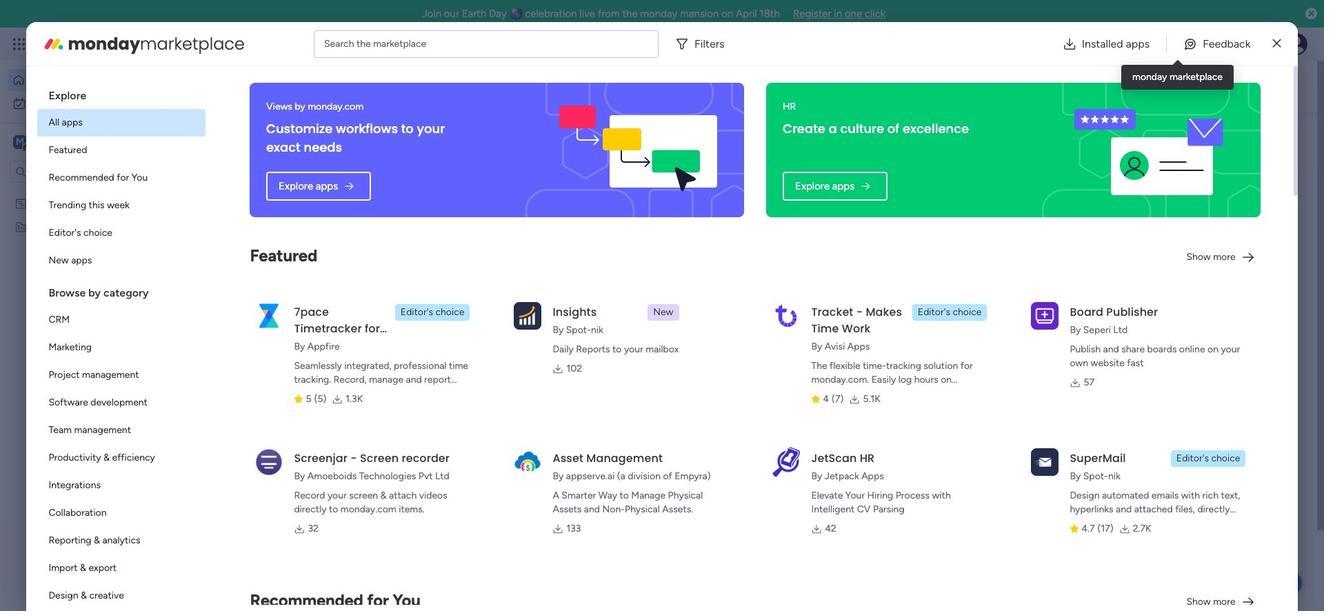 Task type: describe. For each thing, give the bounding box(es) containing it.
Search in workspace field
[[29, 164, 115, 180]]

component image
[[272, 301, 284, 314]]

quick search results list box
[[255, 157, 1022, 339]]

1 element
[[394, 356, 410, 373]]

2 banner logo image from the left
[[1065, 83, 1244, 217]]

help image
[[1235, 37, 1249, 51]]

jacob simon image
[[1286, 33, 1308, 55]]

1 banner logo image from the left
[[548, 83, 728, 217]]

getting started element
[[1056, 357, 1263, 412]]

help center element
[[1056, 423, 1263, 478]]

1 vertical spatial workspace image
[[277, 587, 310, 611]]

update feed image
[[1110, 37, 1124, 51]]

templates image image
[[1068, 132, 1250, 227]]

0 vertical spatial workspace image
[[13, 135, 27, 150]]

0 horizontal spatial monday marketplace image
[[43, 33, 65, 55]]



Task type: vqa. For each thing, say whether or not it's contained in the screenshot.
the bottom monday marketplace icon
no



Task type: locate. For each thing, give the bounding box(es) containing it.
close recently visited image
[[255, 140, 271, 157]]

heading
[[38, 77, 206, 109], [38, 275, 206, 306]]

v2 user feedback image
[[1067, 79, 1077, 94]]

0 horizontal spatial banner logo image
[[548, 83, 728, 217]]

v2 bolt switch image
[[1174, 79, 1182, 94]]

workspace image
[[13, 135, 27, 150], [277, 587, 310, 611]]

notifications image
[[1080, 37, 1094, 51]]

1 heading from the top
[[38, 77, 206, 109]]

0 horizontal spatial workspace image
[[13, 135, 27, 150]]

option
[[8, 69, 168, 91], [8, 92, 168, 115], [38, 109, 206, 137], [38, 137, 206, 164], [38, 164, 206, 192], [0, 191, 176, 194], [38, 192, 206, 219], [38, 219, 206, 247], [38, 247, 206, 275], [38, 306, 206, 334], [38, 334, 206, 362], [38, 362, 206, 389], [38, 389, 206, 417], [38, 417, 206, 444], [38, 444, 206, 472], [38, 472, 206, 500], [38, 500, 206, 527], [38, 527, 206, 555], [38, 555, 206, 582], [38, 582, 206, 610]]

1 horizontal spatial monday marketplace image
[[1171, 37, 1185, 51]]

1 horizontal spatial banner logo image
[[1065, 83, 1244, 217]]

2 heading from the top
[[38, 275, 206, 306]]

1 image
[[1120, 28, 1133, 44]]

dapulse x slim image
[[1273, 36, 1282, 52]]

workspace selection element
[[13, 134, 115, 152]]

0 vertical spatial heading
[[38, 77, 206, 109]]

roy mann image
[[287, 404, 315, 431]]

search everything image
[[1205, 37, 1218, 51]]

see plans image
[[229, 37, 241, 52]]

banner logo image
[[548, 83, 728, 217], [1065, 83, 1244, 217]]

component image
[[462, 301, 474, 314]]

list box
[[38, 77, 206, 611], [0, 189, 176, 425]]

1 horizontal spatial workspace image
[[277, 587, 310, 611]]

app logo image
[[256, 302, 283, 330], [514, 302, 542, 330], [773, 302, 801, 330], [1032, 302, 1059, 330], [773, 447, 801, 477], [256, 448, 283, 476], [514, 448, 542, 476], [1032, 448, 1059, 476]]

invite members image
[[1140, 37, 1154, 51]]

select product image
[[12, 37, 26, 51]]

monday marketplace image right the invite members image
[[1171, 37, 1185, 51]]

monday marketplace image
[[43, 33, 65, 55], [1171, 37, 1185, 51]]

monday marketplace image right the select product icon
[[43, 33, 65, 55]]

1 vertical spatial heading
[[38, 275, 206, 306]]



